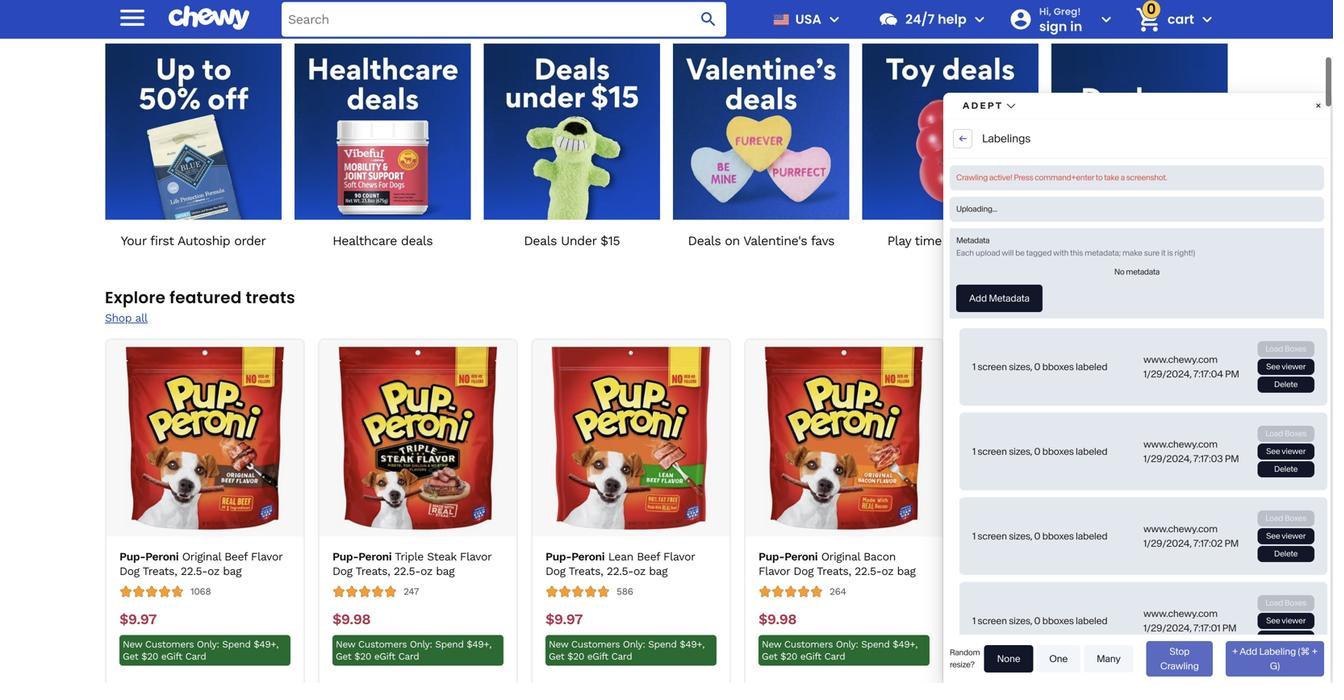 Task type: describe. For each thing, give the bounding box(es) containing it.
new customers only: spend $49+, get $20 egift card for triple steak flavor dog treats, 22.5-oz bag
[[336, 640, 492, 663]]

pup- for lean beef flavor dog treats, 22.5-oz bag
[[546, 551, 572, 564]]

oz for original beef flavor dog treats, 22.5-oz bag
[[207, 565, 220, 579]]

1068
[[191, 587, 211, 598]]

get for original bacon flavor dog treats, 22.5-oz bag
[[762, 652, 778, 663]]

5 $20 from the left
[[994, 652, 1011, 663]]

spend for original beef flavor dog treats, 22.5-oz bag
[[222, 640, 251, 651]]

$9.98 text field for original bacon flavor dog treats, 22.5-oz bag
[[759, 612, 797, 630]]

1 time from the left
[[915, 233, 942, 249]]

all inside the explore featured treats shop all
[[135, 312, 148, 325]]

dog for prime rib flavor dog treats, 22.5-oz bag
[[972, 565, 992, 579]]

oz for prime rib flavor dog treats, 22.5-oz bag
[[1060, 565, 1072, 579]]

$20 for triple steak flavor dog treats, 22.5-oz bag
[[355, 652, 371, 663]]

new for original beef flavor dog treats, 22.5-oz bag
[[123, 640, 142, 651]]

rib
[[1069, 551, 1085, 564]]

new for triple steak flavor dog treats, 22.5-oz bag
[[336, 640, 355, 651]]

m
[[1327, 551, 1334, 564]]

exclusive to chewy
[[1083, 233, 1198, 249]]

586
[[617, 587, 634, 598]]

order
[[234, 233, 266, 249]]

247
[[404, 587, 419, 598]]

pup-peroni triple steak flavor dog treats, 22.5-oz bag image
[[326, 347, 510, 531]]

24/7 help
[[906, 10, 967, 28]]

$9.97 text field for original beef flavor dog treats, 22.5-oz bag
[[120, 612, 157, 630]]

prime rib flavor dog treats, 22.5-oz bag
[[972, 551, 1120, 579]]

your first autoship order link
[[105, 44, 282, 249]]

deals on brands by chewy image
[[1052, 44, 1229, 220]]

5 $49+, from the left
[[1106, 640, 1131, 651]]

2 time from the left
[[987, 233, 1014, 249]]

5 get from the left
[[975, 652, 991, 663]]

deals under $15 link
[[484, 44, 661, 249]]

help menu image
[[970, 10, 990, 29]]

new for original bacon flavor dog treats, 22.5-oz bag
[[762, 640, 782, 651]]

oz for lean beef flavor dog treats, 22.5-oz bag
[[634, 565, 646, 579]]

training treats m link
[[1185, 550, 1334, 594]]

pup-peroni original bacon flavor dog treats, 22.5-oz bag image
[[753, 347, 937, 531]]

original beef flavor dog treats, 22.5-oz bag
[[120, 551, 283, 579]]

flavor for lean beef flavor dog treats, 22.5-oz bag
[[664, 551, 695, 564]]

only: for lean beef flavor dog treats, 22.5-oz bag
[[623, 640, 646, 651]]

new customers only: spend $49+, get $20 egift card for original beef flavor dog treats, 22.5-oz bag
[[123, 640, 279, 663]]

your first autoship order
[[121, 233, 266, 249]]

new customers only: spend $49+, get $20 egift card for original bacon flavor dog treats, 22.5-oz bag
[[762, 640, 918, 663]]

training treats m
[[1185, 551, 1334, 593]]

peroni for original bacon flavor dog treats, 22.5-oz bag
[[785, 551, 818, 564]]

pup-peroni for triple steak flavor dog treats, 22.5-oz bag
[[333, 551, 392, 564]]

cart
[[1168, 10, 1195, 28]]

deals for deals under $15
[[524, 233, 557, 249]]

help
[[938, 10, 967, 28]]

pup- for original bacon flavor dog treats, 22.5-oz bag
[[759, 551, 785, 564]]

play time all the time
[[888, 233, 1014, 249]]

deals on valentine's items image
[[673, 44, 850, 220]]

get for original beef flavor dog treats, 22.5-oz bag
[[123, 652, 138, 663]]

up to 50% on first autoship order image
[[105, 44, 282, 220]]

deals on valentine's favs link
[[673, 44, 850, 249]]

autoship
[[178, 233, 230, 249]]

pup-peroni original beef flavor dog treats, 22.5-oz bag image
[[113, 347, 297, 531]]

oz for original bacon flavor dog treats, 22.5-oz bag
[[882, 565, 894, 579]]

$9.98 for original bacon flavor dog treats, 22.5-oz bag
[[759, 612, 797, 629]]

5 spend from the left
[[1075, 640, 1103, 651]]

24/7 help link
[[872, 0, 967, 39]]

5 new from the left
[[975, 640, 995, 651]]

oz for triple steak flavor dog treats, 22.5-oz bag
[[421, 565, 433, 579]]

first
[[150, 233, 174, 249]]

training
[[1248, 551, 1288, 564]]

to
[[1142, 233, 1154, 249]]

22.5- for lean beef flavor dog treats, 22.5-oz bag
[[607, 565, 634, 579]]

submit search image
[[699, 10, 719, 29]]

291
[[1043, 587, 1058, 598]]

get for triple steak flavor dog treats, 22.5-oz bag
[[336, 652, 352, 663]]

peroni for original beef flavor dog treats, 22.5-oz bag
[[145, 551, 179, 564]]

items image
[[1135, 5, 1163, 34]]

exclusive to chewy link
[[1052, 44, 1229, 249]]

Product search field
[[282, 2, 727, 37]]

triple
[[395, 551, 424, 564]]

prime
[[1035, 551, 1065, 564]]

$20 for lean beef flavor dog treats, 22.5-oz bag
[[568, 652, 585, 663]]

dog for triple steak flavor dog treats, 22.5-oz bag
[[333, 565, 353, 579]]

customers for original bacon flavor dog treats, 22.5-oz bag
[[785, 640, 833, 651]]

cart menu image
[[1198, 10, 1218, 29]]

egift for lean beef flavor dog treats, 22.5-oz bag
[[588, 652, 609, 663]]

spend for triple steak flavor dog treats, 22.5-oz bag
[[435, 640, 464, 651]]

treats
[[246, 287, 296, 309]]

5 only: from the left
[[1050, 640, 1072, 651]]

bag for lean beef flavor dog treats, 22.5-oz bag
[[649, 565, 668, 579]]

spend for original bacon flavor dog treats, 22.5-oz bag
[[862, 640, 890, 651]]

5 customers from the left
[[998, 640, 1047, 651]]

22.5- for prime rib flavor dog treats, 22.5-oz bag
[[1033, 565, 1060, 579]]

24/7
[[906, 10, 935, 28]]

original for $9.97
[[182, 551, 221, 564]]

play
[[888, 233, 912, 249]]

favs
[[811, 233, 835, 249]]

$3.88 text field
[[1185, 626, 1223, 644]]

flavor for triple steak flavor dog treats, 22.5-oz bag
[[460, 551, 492, 564]]

pup-peroni for lean beef flavor dog treats, 22.5-oz bag
[[546, 551, 605, 564]]

treats, for original bacon flavor dog treats, 22.5-oz bag
[[817, 565, 852, 579]]

original bacon flavor dog treats, 22.5-oz bag
[[759, 551, 916, 579]]

264
[[830, 587, 847, 598]]

card for triple steak flavor dog treats, 22.5-oz bag
[[399, 652, 419, 663]]

peroni for triple steak flavor dog treats, 22.5-oz bag
[[359, 551, 392, 564]]

0 vertical spatial all
[[946, 233, 960, 249]]

flavor for prime rib flavor dog treats, 22.5-oz bag
[[1089, 551, 1120, 564]]



Task type: locate. For each thing, give the bounding box(es) containing it.
customers for lean beef flavor dog treats, 22.5-oz bag
[[572, 640, 620, 651]]

explore featured treats shop all
[[105, 287, 296, 325]]

your
[[121, 233, 146, 249]]

22.5- for triple steak flavor dog treats, 22.5-oz bag
[[394, 565, 421, 579]]

2 treats, from the left
[[356, 565, 390, 579]]

$9.97 text field
[[120, 612, 157, 630], [546, 612, 583, 630]]

new customers only: spend $49+, get $20 egift card down 264
[[762, 640, 918, 663]]

2 new customers only: spend $49+, get $20 egift card from the left
[[336, 640, 492, 663]]

22.5- down prime
[[1033, 565, 1060, 579]]

bag for original bacon flavor dog treats, 22.5-oz bag
[[898, 565, 916, 579]]

0 horizontal spatial original
[[182, 551, 221, 564]]

bag inside original beef flavor dog treats, 22.5-oz bag
[[223, 565, 242, 579]]

3 dog from the left
[[546, 565, 566, 579]]

card down 586
[[612, 652, 633, 663]]

2 $49+, from the left
[[467, 640, 492, 651]]

2 original from the left
[[822, 551, 861, 564]]

dog inside the original bacon flavor dog treats, 22.5-oz bag
[[794, 565, 814, 579]]

customers for original beef flavor dog treats, 22.5-oz bag
[[145, 640, 194, 651]]

4 22.5- from the left
[[855, 565, 882, 579]]

original for $9.98
[[822, 551, 861, 564]]

healthcare deals image
[[295, 44, 471, 220]]

bag for triple steak flavor dog treats, 22.5-oz bag
[[436, 565, 455, 579]]

card for original beef flavor dog treats, 22.5-oz bag
[[185, 652, 206, 663]]

oz inside the original bacon flavor dog treats, 22.5-oz bag
[[882, 565, 894, 579]]

spend for lean beef flavor dog treats, 22.5-oz bag
[[649, 640, 677, 651]]

bag for prime rib flavor dog treats, 22.5-oz bag
[[1076, 565, 1094, 579]]

1 $9.98 from the left
[[333, 612, 371, 629]]

treats
[[1291, 551, 1323, 564]]

get
[[123, 652, 138, 663], [336, 652, 352, 663], [549, 652, 565, 663], [762, 652, 778, 663], [975, 652, 991, 663]]

22.5-
[[181, 565, 208, 579], [394, 565, 421, 579], [607, 565, 634, 579], [855, 565, 882, 579], [1033, 565, 1060, 579]]

dog for original bacon flavor dog treats, 22.5-oz bag
[[794, 565, 814, 579]]

2 beef from the left
[[637, 551, 660, 564]]

1 dog from the left
[[120, 565, 139, 579]]

1 spend from the left
[[222, 640, 251, 651]]

3 oz from the left
[[634, 565, 646, 579]]

3 peroni from the left
[[572, 551, 605, 564]]

4 dog from the left
[[794, 565, 814, 579]]

deals
[[524, 233, 557, 249], [688, 233, 721, 249]]

1 pup- from the left
[[120, 551, 145, 564]]

0 horizontal spatial $9.97 text field
[[120, 612, 157, 630]]

$49+, for original bacon flavor dog treats, 22.5-oz bag
[[893, 640, 918, 651]]

only: for original beef flavor dog treats, 22.5-oz bag
[[197, 640, 219, 651]]

4 pup-peroni from the left
[[759, 551, 818, 564]]

treats,
[[143, 565, 177, 579], [356, 565, 390, 579], [569, 565, 604, 579], [817, 565, 852, 579], [995, 565, 1030, 579]]

3 only: from the left
[[623, 640, 646, 651]]

peroni
[[145, 551, 179, 564], [359, 551, 392, 564], [572, 551, 605, 564], [785, 551, 818, 564]]

chewy
[[1158, 233, 1198, 249]]

dog inside prime rib flavor dog treats, 22.5-oz bag
[[972, 565, 992, 579]]

flavor for original bacon flavor dog treats, 22.5-oz bag
[[759, 565, 791, 579]]

new customers only: spend $49+, get $20 egift card down "247"
[[336, 640, 492, 663]]

customers
[[145, 640, 194, 651], [358, 640, 407, 651], [572, 640, 620, 651], [785, 640, 833, 651], [998, 640, 1047, 651]]

2 $9.98 text field from the left
[[759, 612, 797, 630]]

4 customers from the left
[[785, 640, 833, 651]]

new
[[123, 640, 142, 651], [336, 640, 355, 651], [549, 640, 569, 651], [762, 640, 782, 651], [975, 640, 995, 651]]

all down explore
[[135, 312, 148, 325]]

deals on toys image
[[863, 44, 1039, 220]]

only:
[[197, 640, 219, 651], [410, 640, 432, 651], [623, 640, 646, 651], [836, 640, 859, 651], [1050, 640, 1072, 651]]

1 $9.97 from the left
[[120, 612, 157, 629]]

peroni for lean beef flavor dog treats, 22.5-oz bag
[[572, 551, 605, 564]]

1 horizontal spatial original
[[822, 551, 861, 564]]

22.5- inside prime rib flavor dog treats, 22.5-oz bag
[[1033, 565, 1060, 579]]

$20 for original bacon flavor dog treats, 22.5-oz bag
[[781, 652, 798, 663]]

3 new customers only: spend $49+, get $20 egift card from the left
[[549, 640, 705, 663]]

oz inside prime rib flavor dog treats, 22.5-oz bag
[[1060, 565, 1072, 579]]

play time all the time link
[[863, 44, 1039, 249]]

deals on valentine's favs
[[688, 233, 835, 249]]

2 $9.98 from the left
[[759, 612, 797, 629]]

customers down the 291
[[998, 640, 1047, 651]]

menu image left chewy home image
[[116, 1, 149, 34]]

2 dog from the left
[[333, 565, 353, 579]]

4 peroni from the left
[[785, 551, 818, 564]]

2 only: from the left
[[410, 640, 432, 651]]

1 horizontal spatial $9.97 text field
[[546, 612, 583, 630]]

1 $49+, from the left
[[254, 640, 279, 651]]

1 horizontal spatial beef
[[637, 551, 660, 564]]

original inside original beef flavor dog treats, 22.5-oz bag
[[182, 551, 221, 564]]

only: for original bacon flavor dog treats, 22.5-oz bag
[[836, 640, 859, 651]]

usa
[[796, 10, 822, 28]]

3 get from the left
[[549, 652, 565, 663]]

treats, for prime rib flavor dog treats, 22.5-oz bag
[[995, 565, 1030, 579]]

1 treats, from the left
[[143, 565, 177, 579]]

prime rib flavor dog treats, 22.5-oz bag link
[[972, 550, 1143, 580]]

4 $20 from the left
[[781, 652, 798, 663]]

0 horizontal spatial deals
[[524, 233, 557, 249]]

customers down 1068
[[145, 640, 194, 651]]

bag inside lean beef flavor dog treats, 22.5-oz bag
[[649, 565, 668, 579]]

1 horizontal spatial $9.97
[[546, 612, 583, 629]]

2 bag from the left
[[436, 565, 455, 579]]

lean
[[609, 551, 634, 564]]

spend
[[222, 640, 251, 651], [435, 640, 464, 651], [649, 640, 677, 651], [862, 640, 890, 651], [1075, 640, 1103, 651]]

shop all link
[[105, 312, 148, 325]]

2 horizontal spatial $9.98 text field
[[972, 612, 1010, 630]]

deals left under
[[524, 233, 557, 249]]

pup-peroni for original bacon flavor dog treats, 22.5-oz bag
[[759, 551, 818, 564]]

only: for triple steak flavor dog treats, 22.5-oz bag
[[410, 640, 432, 651]]

oz inside triple steak flavor dog treats, 22.5-oz bag
[[421, 565, 433, 579]]

$9.98 text field
[[333, 612, 371, 630], [759, 612, 797, 630], [972, 612, 1010, 630]]

0 horizontal spatial all
[[135, 312, 148, 325]]

0 horizontal spatial menu image
[[116, 1, 149, 34]]

1 get from the left
[[123, 652, 138, 663]]

1 horizontal spatial time
[[987, 233, 1014, 249]]

5 egift from the left
[[1014, 652, 1035, 663]]

2 new from the left
[[336, 640, 355, 651]]

original inside the original bacon flavor dog treats, 22.5-oz bag
[[822, 551, 861, 564]]

only: down 1068
[[197, 640, 219, 651]]

3 treats, from the left
[[569, 565, 604, 579]]

pup-peroni for original beef flavor dog treats, 22.5-oz bag
[[120, 551, 179, 564]]

usa button
[[767, 0, 845, 39]]

beef for original
[[225, 551, 248, 564]]

list containing $9.97
[[105, 339, 1334, 684]]

1 horizontal spatial all
[[946, 233, 960, 249]]

customers down 586
[[572, 640, 620, 651]]

$9.98
[[333, 612, 371, 629], [759, 612, 797, 629], [972, 612, 1010, 629]]

$49+, for triple steak flavor dog treats, 22.5-oz bag
[[467, 640, 492, 651]]

new for lean beef flavor dog treats, 22.5-oz bag
[[549, 640, 569, 651]]

bacon
[[864, 551, 896, 564]]

$9.98 for triple steak flavor dog treats, 22.5-oz bag
[[333, 612, 371, 629]]

only: down the 291
[[1050, 640, 1072, 651]]

beef inside original beef flavor dog treats, 22.5-oz bag
[[225, 551, 248, 564]]

22.5- inside lean beef flavor dog treats, 22.5-oz bag
[[607, 565, 634, 579]]

2 $9.97 text field from the left
[[546, 612, 583, 630]]

on
[[725, 233, 740, 249]]

22.5- for original bacon flavor dog treats, 22.5-oz bag
[[855, 565, 882, 579]]

2 get from the left
[[336, 652, 352, 663]]

oz
[[207, 565, 220, 579], [421, 565, 433, 579], [634, 565, 646, 579], [882, 565, 894, 579], [1060, 565, 1072, 579]]

deals for deals on valentine's favs
[[688, 233, 721, 249]]

deals under $15
[[524, 233, 620, 249]]

1 card from the left
[[185, 652, 206, 663]]

2 $20 from the left
[[355, 652, 371, 663]]

2 spend from the left
[[435, 640, 464, 651]]

new customers only: spend $49+, get $20 egift card down the 291
[[975, 640, 1131, 663]]

customers for triple steak flavor dog treats, 22.5-oz bag
[[358, 640, 407, 651]]

card down 264
[[825, 652, 846, 663]]

healthcare deals
[[333, 233, 433, 249]]

beef for lean
[[637, 551, 660, 564]]

22.5- inside the original bacon flavor dog treats, 22.5-oz bag
[[855, 565, 882, 579]]

4 bag from the left
[[898, 565, 916, 579]]

4 $49+, from the left
[[893, 640, 918, 651]]

chewy support image
[[879, 9, 900, 30]]

1 new from the left
[[123, 640, 142, 651]]

3 22.5- from the left
[[607, 565, 634, 579]]

the
[[964, 233, 983, 249]]

all left the
[[946, 233, 960, 249]]

4 treats, from the left
[[817, 565, 852, 579]]

1 $20 from the left
[[141, 652, 158, 663]]

flavor
[[251, 551, 283, 564], [460, 551, 492, 564], [664, 551, 695, 564], [1089, 551, 1120, 564], [759, 565, 791, 579]]

4 new from the left
[[762, 640, 782, 651]]

deals
[[401, 233, 433, 249]]

valentine's
[[744, 233, 808, 249]]

$49+,
[[254, 640, 279, 651], [467, 640, 492, 651], [680, 640, 705, 651], [893, 640, 918, 651], [1106, 640, 1131, 651]]

featured
[[170, 287, 242, 309]]

pup- for original beef flavor dog treats, 22.5-oz bag
[[120, 551, 145, 564]]

time
[[915, 233, 942, 249], [987, 233, 1014, 249]]

flavor inside the original bacon flavor dog treats, 22.5-oz bag
[[759, 565, 791, 579]]

treats, for original beef flavor dog treats, 22.5-oz bag
[[143, 565, 177, 579]]

2 peroni from the left
[[359, 551, 392, 564]]

bag
[[223, 565, 242, 579], [436, 565, 455, 579], [649, 565, 668, 579], [898, 565, 916, 579], [1076, 565, 1094, 579]]

1 deals from the left
[[524, 233, 557, 249]]

bag inside prime rib flavor dog treats, 22.5-oz bag
[[1076, 565, 1094, 579]]

original up 264
[[822, 551, 861, 564]]

$9.98 text field for triple steak flavor dog treats, 22.5-oz bag
[[333, 612, 371, 630]]

4 card from the left
[[825, 652, 846, 663]]

$49+, for original beef flavor dog treats, 22.5-oz bag
[[254, 640, 279, 651]]

$20
[[141, 652, 158, 663], [355, 652, 371, 663], [568, 652, 585, 663], [781, 652, 798, 663], [994, 652, 1011, 663]]

4 new customers only: spend $49+, get $20 egift card from the left
[[762, 640, 918, 663]]

healthcare deals link
[[295, 44, 471, 249]]

Search text field
[[282, 2, 727, 37]]

flavor inside lean beef flavor dog treats, 22.5-oz bag
[[664, 551, 695, 564]]

menu image right usa on the top
[[825, 10, 845, 29]]

pup-peroni lean beef flavor dog treats, 22.5-oz bag image
[[539, 347, 724, 531]]

0 horizontal spatial $9.98 text field
[[333, 612, 371, 630]]

all
[[946, 233, 960, 249], [135, 312, 148, 325]]

3 pup- from the left
[[546, 551, 572, 564]]

22.5- inside triple steak flavor dog treats, 22.5-oz bag
[[394, 565, 421, 579]]

new customers only: spend $49+, get $20 egift card down 1068
[[123, 640, 279, 663]]

get for lean beef flavor dog treats, 22.5-oz bag
[[549, 652, 565, 663]]

pup-
[[120, 551, 145, 564], [333, 551, 359, 564], [546, 551, 572, 564], [759, 551, 785, 564]]

2 oz from the left
[[421, 565, 433, 579]]

card for lean beef flavor dog treats, 22.5-oz bag
[[612, 652, 633, 663]]

treats, inside original beef flavor dog treats, 22.5-oz bag
[[143, 565, 177, 579]]

exclusive
[[1083, 233, 1138, 249]]

oz inside lean beef flavor dog treats, 22.5-oz bag
[[634, 565, 646, 579]]

3 spend from the left
[[649, 640, 677, 651]]

pup- for triple steak flavor dog treats, 22.5-oz bag
[[333, 551, 359, 564]]

4 only: from the left
[[836, 640, 859, 651]]

22.5- down triple
[[394, 565, 421, 579]]

1 horizontal spatial menu image
[[825, 10, 845, 29]]

card
[[185, 652, 206, 663], [399, 652, 419, 663], [612, 652, 633, 663], [825, 652, 846, 663], [1038, 652, 1059, 663]]

new customers only: spend $49+, get $20 egift card down 586
[[549, 640, 705, 663]]

5 oz from the left
[[1060, 565, 1072, 579]]

egift for original bacon flavor dog treats, 22.5-oz bag
[[801, 652, 822, 663]]

1 new customers only: spend $49+, get $20 egift card from the left
[[123, 640, 279, 663]]

3 card from the left
[[612, 652, 633, 663]]

treats, inside prime rib flavor dog treats, 22.5-oz bag
[[995, 565, 1030, 579]]

card down 1068
[[185, 652, 206, 663]]

dog
[[120, 565, 139, 579], [333, 565, 353, 579], [546, 565, 566, 579], [794, 565, 814, 579], [972, 565, 992, 579]]

5 new customers only: spend $49+, get $20 egift card from the left
[[975, 640, 1131, 663]]

treats, inside the original bacon flavor dog treats, 22.5-oz bag
[[817, 565, 852, 579]]

only: down "247"
[[410, 640, 432, 651]]

steak
[[427, 551, 457, 564]]

0 horizontal spatial beef
[[225, 551, 248, 564]]

$9.97 for lean beef flavor dog treats, 22.5-oz bag
[[546, 612, 583, 629]]

dog inside triple steak flavor dog treats, 22.5-oz bag
[[333, 565, 353, 579]]

oz inside original beef flavor dog treats, 22.5-oz bag
[[207, 565, 220, 579]]

4 spend from the left
[[862, 640, 890, 651]]

original
[[182, 551, 221, 564], [822, 551, 861, 564]]

22.5- for original beef flavor dog treats, 22.5-oz bag
[[181, 565, 208, 579]]

4 oz from the left
[[882, 565, 894, 579]]

22.5- down lean on the left
[[607, 565, 634, 579]]

lean beef flavor dog treats, 22.5-oz bag
[[546, 551, 695, 579]]

in
[[1071, 17, 1083, 35]]

dog inside original beef flavor dog treats, 22.5-oz bag
[[120, 565, 139, 579]]

bag inside the original bacon flavor dog treats, 22.5-oz bag
[[898, 565, 916, 579]]

4 pup- from the left
[[759, 551, 785, 564]]

$3.88
[[1185, 626, 1223, 643]]

$9.97 for original beef flavor dog treats, 22.5-oz bag
[[120, 612, 157, 629]]

only: down 264
[[836, 640, 859, 651]]

2 egift from the left
[[374, 652, 396, 663]]

egift for triple steak flavor dog treats, 22.5-oz bag
[[374, 652, 396, 663]]

1 beef from the left
[[225, 551, 248, 564]]

2 customers from the left
[[358, 640, 407, 651]]

cart link
[[1130, 0, 1195, 39]]

beef
[[225, 551, 248, 564], [637, 551, 660, 564]]

4 egift from the left
[[801, 652, 822, 663]]

3 $20 from the left
[[568, 652, 585, 663]]

$15
[[601, 233, 620, 249]]

triple steak flavor dog treats, 22.5-oz bag
[[333, 551, 492, 579]]

0 horizontal spatial time
[[915, 233, 942, 249]]

$9.97
[[120, 612, 157, 629], [546, 612, 583, 629]]

1 $9.98 text field from the left
[[333, 612, 371, 630]]

1 horizontal spatial deals
[[688, 233, 721, 249]]

card down the 291
[[1038, 652, 1059, 663]]

1 vertical spatial all
[[135, 312, 148, 325]]

flavor inside triple steak flavor dog treats, 22.5-oz bag
[[460, 551, 492, 564]]

1 horizontal spatial $9.98 text field
[[759, 612, 797, 630]]

2 22.5- from the left
[[394, 565, 421, 579]]

new customers only: spend $49+, get $20 egift card for lean beef flavor dog treats, 22.5-oz bag
[[549, 640, 705, 663]]

1 oz from the left
[[207, 565, 220, 579]]

egift for original beef flavor dog treats, 22.5-oz bag
[[161, 652, 182, 663]]

menu image inside usa dropdown button
[[825, 10, 845, 29]]

3 egift from the left
[[588, 652, 609, 663]]

5 card from the left
[[1038, 652, 1059, 663]]

time right the
[[987, 233, 1014, 249]]

1 $9.97 text field from the left
[[120, 612, 157, 630]]

2 deals from the left
[[688, 233, 721, 249]]

3 bag from the left
[[649, 565, 668, 579]]

flavor for original beef flavor dog treats, 22.5-oz bag
[[251, 551, 283, 564]]

$49+, for lean beef flavor dog treats, 22.5-oz bag
[[680, 640, 705, 651]]

hi,
[[1040, 5, 1052, 18]]

2 card from the left
[[399, 652, 419, 663]]

original up 1068
[[182, 551, 221, 564]]

3 customers from the left
[[572, 640, 620, 651]]

1 pup-peroni from the left
[[120, 551, 179, 564]]

shop
[[105, 312, 132, 325]]

22.5- inside original beef flavor dog treats, 22.5-oz bag
[[181, 565, 208, 579]]

bag inside triple steak flavor dog treats, 22.5-oz bag
[[436, 565, 455, 579]]

5 bag from the left
[[1076, 565, 1094, 579]]

4 get from the left
[[762, 652, 778, 663]]

1 bag from the left
[[223, 565, 242, 579]]

treats, for triple steak flavor dog treats, 22.5-oz bag
[[356, 565, 390, 579]]

1 original from the left
[[182, 551, 221, 564]]

menu image
[[116, 1, 149, 34], [825, 10, 845, 29]]

hi, greg! sign in
[[1040, 5, 1083, 35]]

flavor inside original beef flavor dog treats, 22.5-oz bag
[[251, 551, 283, 564]]

card down "247"
[[399, 652, 419, 663]]

under
[[561, 233, 597, 249]]

treats, inside triple steak flavor dog treats, 22.5-oz bag
[[356, 565, 390, 579]]

customers down 264
[[785, 640, 833, 651]]

2 horizontal spatial $9.98
[[972, 612, 1010, 629]]

healthcare
[[333, 233, 397, 249]]

3 $9.98 from the left
[[972, 612, 1010, 629]]

22.5- down bacon
[[855, 565, 882, 579]]

time right play
[[915, 233, 942, 249]]

list
[[105, 339, 1334, 684]]

chewy home image
[[169, 0, 250, 36]]

beef inside lean beef flavor dog treats, 22.5-oz bag
[[637, 551, 660, 564]]

pup-peroni
[[120, 551, 179, 564], [333, 551, 392, 564], [546, 551, 605, 564], [759, 551, 818, 564]]

treats, for lean beef flavor dog treats, 22.5-oz bag
[[569, 565, 604, 579]]

22.5- up 1068
[[181, 565, 208, 579]]

new customers only: spend $49+, get $20 egift card
[[123, 640, 279, 663], [336, 640, 492, 663], [549, 640, 705, 663], [762, 640, 918, 663], [975, 640, 1131, 663]]

$20 for original beef flavor dog treats, 22.5-oz bag
[[141, 652, 158, 663]]

customers down "247"
[[358, 640, 407, 651]]

5 treats, from the left
[[995, 565, 1030, 579]]

flavor inside prime rib flavor dog treats, 22.5-oz bag
[[1089, 551, 1120, 564]]

treats, inside lean beef flavor dog treats, 22.5-oz bag
[[569, 565, 604, 579]]

1 22.5- from the left
[[181, 565, 208, 579]]

bag for original beef flavor dog treats, 22.5-oz bag
[[223, 565, 242, 579]]

3 $9.98 text field from the left
[[972, 612, 1010, 630]]

3 pup-peroni from the left
[[546, 551, 605, 564]]

0 horizontal spatial $9.98
[[333, 612, 371, 629]]

dog for original beef flavor dog treats, 22.5-oz bag
[[120, 565, 139, 579]]

deals left on
[[688, 233, 721, 249]]

dog for lean beef flavor dog treats, 22.5-oz bag
[[546, 565, 566, 579]]

5 dog from the left
[[972, 565, 992, 579]]

card for original bacon flavor dog treats, 22.5-oz bag
[[825, 652, 846, 663]]

explore
[[105, 287, 166, 309]]

2 $9.97 from the left
[[546, 612, 583, 629]]

only: down 586
[[623, 640, 646, 651]]

egift
[[161, 652, 182, 663], [374, 652, 396, 663], [588, 652, 609, 663], [801, 652, 822, 663], [1014, 652, 1035, 663]]

sign
[[1040, 17, 1068, 35]]

$9.97 text field for lean beef flavor dog treats, 22.5-oz bag
[[546, 612, 583, 630]]

greg!
[[1054, 5, 1082, 18]]

deals under $15 image
[[484, 44, 661, 220]]

1 peroni from the left
[[145, 551, 179, 564]]

3 $49+, from the left
[[680, 640, 705, 651]]

1 horizontal spatial $9.98
[[759, 612, 797, 629]]

1 only: from the left
[[197, 640, 219, 651]]

0 horizontal spatial $9.97
[[120, 612, 157, 629]]

1 egift from the left
[[161, 652, 182, 663]]

dog inside lean beef flavor dog treats, 22.5-oz bag
[[546, 565, 566, 579]]

account menu image
[[1097, 10, 1117, 29]]

1 customers from the left
[[145, 640, 194, 651]]



Task type: vqa. For each thing, say whether or not it's contained in the screenshot.


